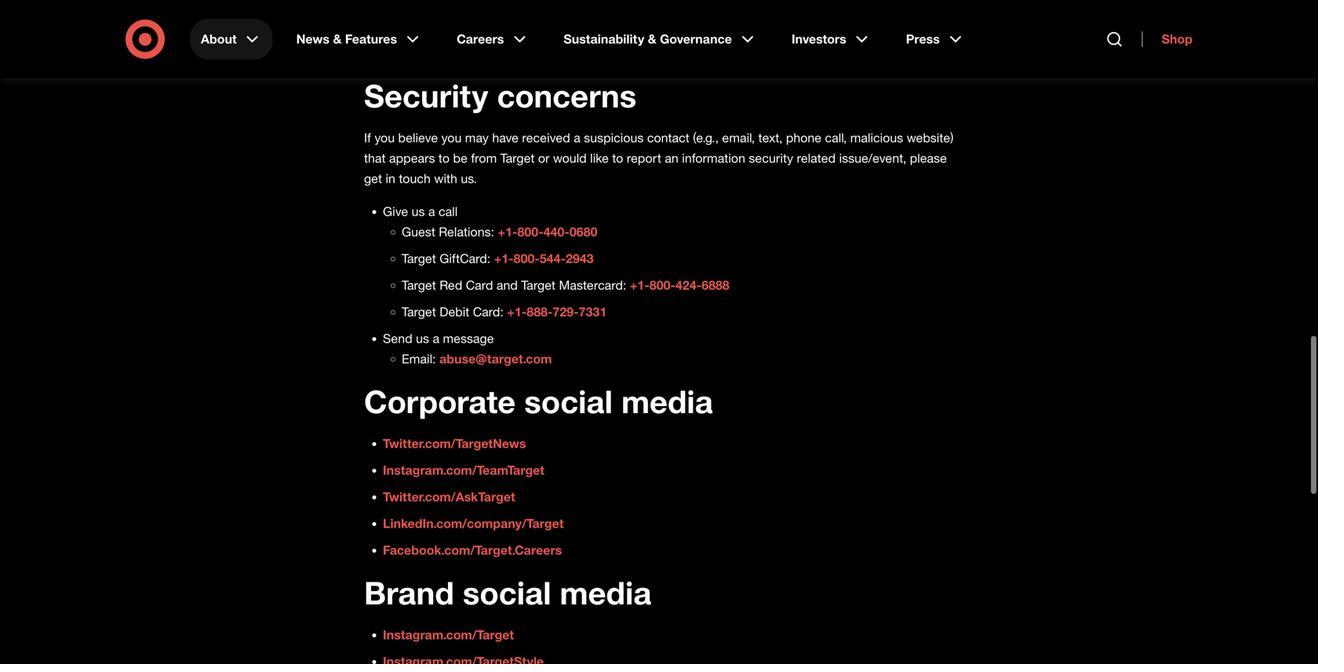 Task type: describe. For each thing, give the bounding box(es) containing it.
corporate social media
[[364, 382, 713, 421]]

888-
[[527, 304, 553, 320]]

security
[[364, 76, 488, 115]]

notice
[[760, 19, 799, 34]]

related
[[797, 151, 836, 166]]

+1- right mastercard:
[[630, 278, 650, 293]]

+1-800-440-0680 link
[[498, 224, 598, 240]]

would
[[553, 151, 587, 166]]

call,
[[825, 130, 847, 146]]

+1-888-729-7331 link
[[507, 304, 607, 320]]

independent
[[567, 19, 642, 34]]

if
[[364, 130, 371, 146]]

believe
[[398, 130, 438, 146]]

giftcard:
[[440, 251, 491, 266]]

give us a call
[[383, 204, 458, 219]]

us.
[[461, 171, 477, 186]]

twitter.com/targetnews link
[[383, 436, 526, 452]]

send
[[383, 331, 413, 346]]

+1- down guest relations: +1-800-440-0680
[[494, 251, 514, 266]]

sustainability
[[564, 31, 644, 47]]

guest
[[402, 224, 435, 240]]

sustainability & governance link
[[553, 19, 768, 60]]

& for features
[[333, 31, 342, 47]]

red
[[440, 278, 462, 293]]

7331
[[579, 304, 607, 320]]

facebook.com/target.careers link
[[383, 543, 562, 558]]

or
[[538, 151, 550, 166]]

debit
[[440, 304, 470, 320]]

relations:
[[439, 224, 494, 240]]

security concerns
[[364, 76, 637, 115]]

media for corporate social media
[[622, 382, 713, 421]]

about
[[201, 31, 237, 47]]

suspicious
[[584, 130, 644, 146]]

instagram.com/target link
[[383, 628, 514, 643]]

729-
[[553, 304, 579, 320]]

shop link
[[1142, 31, 1193, 47]]

malicious
[[850, 130, 903, 146]]

appears
[[389, 151, 435, 166]]

corporate
[[364, 382, 516, 421]]

security
[[749, 151, 794, 166]]

target red card and target mastercard: +1-800-424-6888
[[402, 278, 730, 293]]

card:
[[473, 304, 504, 320]]

careers
[[457, 31, 504, 47]]

investors link
[[781, 19, 883, 60]]

440-
[[544, 224, 570, 240]]

a for message
[[433, 331, 440, 346]]

(e.g.,
[[693, 130, 719, 146]]

investors
[[792, 31, 846, 47]]

news & features link
[[285, 19, 433, 60]]

& for governance
[[648, 31, 657, 47]]

with
[[434, 171, 457, 186]]

get
[[364, 171, 382, 186]]

email,
[[722, 130, 755, 146]]

+1- up target giftcard: +1-800-544-2943
[[498, 224, 518, 240]]

0680
[[570, 224, 598, 240]]

phone
[[786, 130, 822, 146]]

target giftcard: +1-800-544-2943
[[402, 251, 594, 266]]

press link
[[895, 19, 976, 60]]

governance
[[660, 31, 732, 47]]

target up 888-
[[521, 278, 556, 293]]

800- for 544-
[[514, 251, 540, 266]]

text,
[[759, 130, 783, 146]]

employment
[[463, 19, 537, 34]]

concerns
[[497, 76, 637, 115]]

+1-800-544-2943 link
[[494, 251, 594, 266]]

us for give
[[412, 204, 425, 219]]

information
[[682, 151, 745, 166]]

target for target red card and target mastercard:
[[402, 278, 436, 293]]

instagram.com/target
[[383, 628, 514, 643]]

features
[[345, 31, 397, 47]]

california employment and independent contractor privacy notice link
[[402, 19, 799, 34]]

us for send
[[416, 331, 429, 346]]



Task type: locate. For each thing, give the bounding box(es) containing it.
a inside if you believe you may have received a suspicious contact (e.g., email, text, phone call, malicious website) that appears to be from target or would like to report an information security related issue/event, please get in touch with us.
[[574, 130, 581, 146]]

privacy
[[713, 19, 757, 34]]

800- down +1-800-440-0680 link
[[514, 251, 540, 266]]

abuse@target.com
[[439, 352, 552, 367]]

twitter.com/targetnews
[[383, 436, 526, 452]]

email:
[[402, 352, 436, 367]]

abuse@target.com link
[[439, 352, 552, 367]]

news & features
[[296, 31, 397, 47]]

an
[[665, 151, 679, 166]]

issue/event,
[[839, 151, 907, 166]]

2 vertical spatial a
[[433, 331, 440, 346]]

0 horizontal spatial &
[[333, 31, 342, 47]]

800- left 6888
[[650, 278, 676, 293]]

target up send
[[402, 304, 436, 320]]

to right like
[[612, 151, 623, 166]]

1 & from the left
[[333, 31, 342, 47]]

mastercard:
[[559, 278, 627, 293]]

twitter.com/asktarget
[[383, 490, 515, 505]]

2943
[[566, 251, 594, 266]]

card
[[466, 278, 493, 293]]

call
[[439, 204, 458, 219]]

and up target debit card: +1-888-729-7331
[[497, 278, 518, 293]]

instagram.com/teamtarget
[[383, 463, 545, 478]]

shop
[[1162, 31, 1193, 47]]

a up would
[[574, 130, 581, 146]]

target debit card: +1-888-729-7331
[[402, 304, 607, 320]]

if you believe you may have received a suspicious contact (e.g., email, text, phone call, malicious website) that appears to be from target or would like to report an information security related issue/event, please get in touch with us.
[[364, 130, 954, 186]]

& right news
[[333, 31, 342, 47]]

social for corporate
[[524, 382, 613, 421]]

1 vertical spatial media
[[560, 574, 652, 612]]

+1-800-424-6888 link
[[630, 278, 730, 293]]

target down guest
[[402, 251, 436, 266]]

6888
[[702, 278, 730, 293]]

us inside send us a message email: abuse@target.com
[[416, 331, 429, 346]]

linkedin.com/company/target link
[[383, 516, 564, 532]]

target down have
[[500, 151, 535, 166]]

guest relations: +1-800-440-0680
[[402, 224, 598, 240]]

report
[[627, 151, 661, 166]]

0 vertical spatial social
[[524, 382, 613, 421]]

+1- right card:
[[507, 304, 527, 320]]

1 vertical spatial and
[[497, 278, 518, 293]]

twitter.com/asktarget link
[[383, 490, 515, 505]]

us up guest
[[412, 204, 425, 219]]

a for call
[[428, 204, 435, 219]]

544-
[[540, 251, 566, 266]]

2 & from the left
[[648, 31, 657, 47]]

be
[[453, 151, 468, 166]]

target left red on the top
[[402, 278, 436, 293]]

give
[[383, 204, 408, 219]]

1 you from the left
[[375, 130, 395, 146]]

facebook.com/target.careers
[[383, 543, 562, 558]]

to left be
[[439, 151, 450, 166]]

target for target debit card:
[[402, 304, 436, 320]]

&
[[333, 31, 342, 47], [648, 31, 657, 47]]

received
[[522, 130, 570, 146]]

like
[[590, 151, 609, 166]]

california
[[402, 19, 459, 34]]

please
[[910, 151, 947, 166]]

1 horizontal spatial &
[[648, 31, 657, 47]]

1 vertical spatial us
[[416, 331, 429, 346]]

contact
[[647, 130, 690, 146]]

you up be
[[441, 130, 462, 146]]

brand
[[364, 574, 454, 612]]

and
[[541, 19, 563, 34], [497, 278, 518, 293]]

about link
[[190, 19, 273, 60]]

california employment and independent contractor privacy notice
[[402, 19, 799, 34]]

message
[[443, 331, 494, 346]]

1 horizontal spatial you
[[441, 130, 462, 146]]

0 vertical spatial a
[[574, 130, 581, 146]]

0 vertical spatial media
[[622, 382, 713, 421]]

& inside news & features "link"
[[333, 31, 342, 47]]

touch
[[399, 171, 431, 186]]

from
[[471, 151, 497, 166]]

424-
[[676, 278, 702, 293]]

target for target giftcard:
[[402, 251, 436, 266]]

brand social media
[[364, 574, 652, 612]]

careers link
[[446, 19, 540, 60]]

1 horizontal spatial and
[[541, 19, 563, 34]]

instagram.com/teamtarget link
[[383, 463, 545, 478]]

social
[[524, 382, 613, 421], [463, 574, 551, 612]]

target inside if you believe you may have received a suspicious contact (e.g., email, text, phone call, malicious website) that appears to be from target or would like to report an information security related issue/event, please get in touch with us.
[[500, 151, 535, 166]]

0 horizontal spatial and
[[497, 278, 518, 293]]

a inside send us a message email: abuse@target.com
[[433, 331, 440, 346]]

contractor
[[645, 19, 710, 34]]

2 to from the left
[[612, 151, 623, 166]]

news
[[296, 31, 330, 47]]

have
[[492, 130, 519, 146]]

target
[[500, 151, 535, 166], [402, 251, 436, 266], [402, 278, 436, 293], [521, 278, 556, 293], [402, 304, 436, 320]]

press
[[906, 31, 940, 47]]

that
[[364, 151, 386, 166]]

1 to from the left
[[439, 151, 450, 166]]

and right the employment
[[541, 19, 563, 34]]

& inside sustainability & governance link
[[648, 31, 657, 47]]

in
[[386, 171, 395, 186]]

linkedin.com/company/target
[[383, 516, 564, 532]]

media for brand social media
[[560, 574, 652, 612]]

1 vertical spatial social
[[463, 574, 551, 612]]

may
[[465, 130, 489, 146]]

2 vertical spatial 800-
[[650, 278, 676, 293]]

social for brand
[[463, 574, 551, 612]]

0 horizontal spatial to
[[439, 151, 450, 166]]

0 vertical spatial and
[[541, 19, 563, 34]]

you right "if" at the left top
[[375, 130, 395, 146]]

800- for 440-
[[518, 224, 544, 240]]

0 vertical spatial 800-
[[518, 224, 544, 240]]

1 vertical spatial a
[[428, 204, 435, 219]]

us
[[412, 204, 425, 219], [416, 331, 429, 346]]

1 vertical spatial 800-
[[514, 251, 540, 266]]

& left governance
[[648, 31, 657, 47]]

a
[[574, 130, 581, 146], [428, 204, 435, 219], [433, 331, 440, 346]]

to
[[439, 151, 450, 166], [612, 151, 623, 166]]

media
[[622, 382, 713, 421], [560, 574, 652, 612]]

a left call
[[428, 204, 435, 219]]

sustainability & governance
[[564, 31, 732, 47]]

2 you from the left
[[441, 130, 462, 146]]

1 horizontal spatial to
[[612, 151, 623, 166]]

a up email:
[[433, 331, 440, 346]]

800- up +1-800-544-2943 link
[[518, 224, 544, 240]]

0 vertical spatial us
[[412, 204, 425, 219]]

0 horizontal spatial you
[[375, 130, 395, 146]]

website)
[[907, 130, 954, 146]]

us up email:
[[416, 331, 429, 346]]

send us a message email: abuse@target.com
[[383, 331, 552, 367]]



Task type: vqa. For each thing, say whether or not it's contained in the screenshot.
U.S.
no



